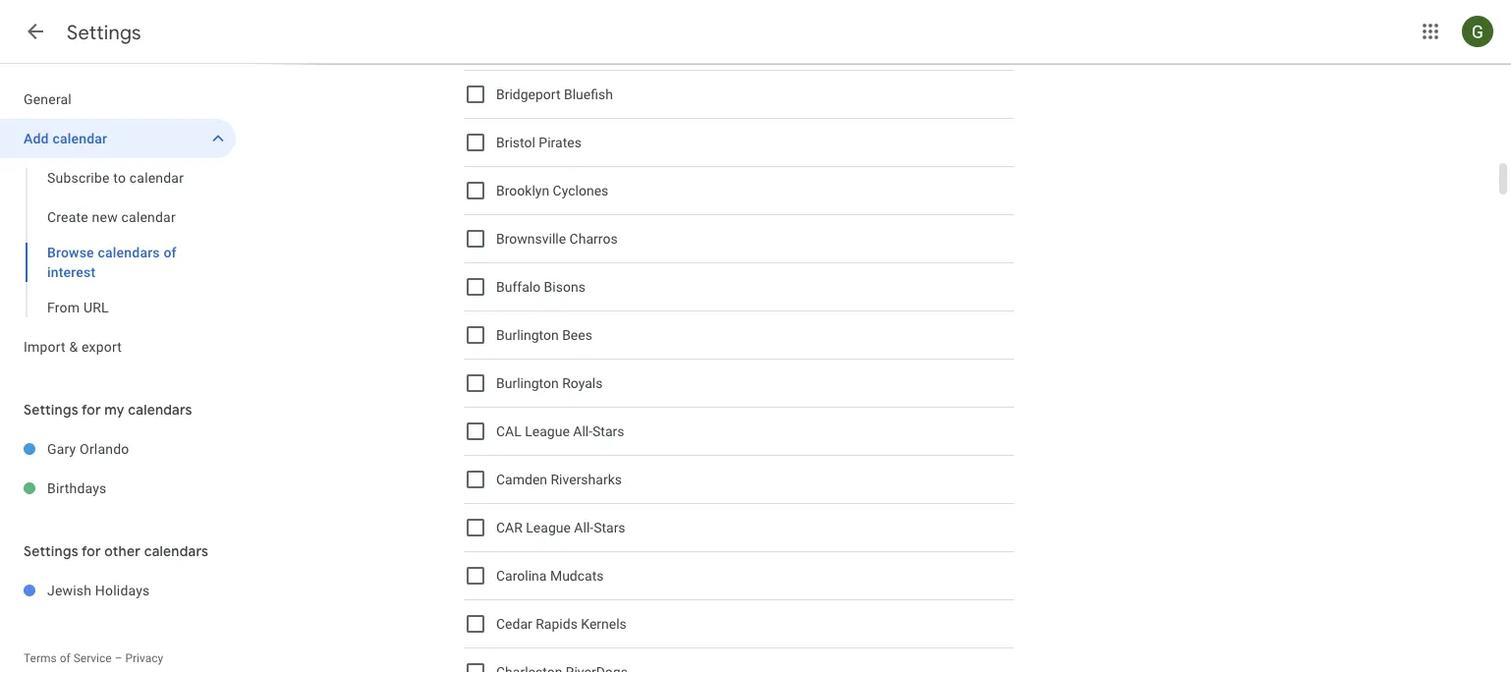 Task type: vqa. For each thing, say whether or not it's contained in the screenshot.
Settings For Other Calendars
yes



Task type: locate. For each thing, give the bounding box(es) containing it.
all- down royals
[[573, 423, 593, 439]]

import
[[24, 338, 66, 355]]

service
[[73, 651, 112, 665]]

settings for settings for other calendars
[[24, 542, 78, 560]]

calendars down "create new calendar"
[[98, 244, 160, 260]]

bisons
[[544, 279, 585, 295]]

burlington down buffalo
[[496, 327, 559, 343]]

burlington
[[496, 327, 559, 343], [496, 375, 559, 391]]

1 burlington from the top
[[496, 327, 559, 343]]

settings heading
[[67, 20, 141, 45]]

brownsville charros
[[496, 231, 618, 247]]

0 vertical spatial league
[[525, 423, 570, 439]]

burlington down burlington bees
[[496, 375, 559, 391]]

of
[[163, 244, 177, 260], [60, 651, 70, 665]]

1 for from the top
[[82, 401, 101, 419]]

holidays
[[95, 582, 150, 598]]

&
[[69, 338, 78, 355]]

2 vertical spatial calendar
[[121, 209, 176, 225]]

settings for other calendars
[[24, 542, 208, 560]]

to
[[113, 169, 126, 186]]

settings for settings for my calendars
[[24, 401, 78, 419]]

car
[[496, 520, 523, 536]]

of right terms at the bottom left of page
[[60, 651, 70, 665]]

stars
[[593, 423, 624, 439], [594, 520, 625, 536]]

settings right go back icon
[[67, 20, 141, 45]]

1 vertical spatial stars
[[594, 520, 625, 536]]

0 vertical spatial settings
[[67, 20, 141, 45]]

2 vertical spatial calendars
[[144, 542, 208, 560]]

0 vertical spatial calendars
[[98, 244, 160, 260]]

bluefish
[[564, 86, 613, 102]]

calendar for create new calendar
[[121, 209, 176, 225]]

1 vertical spatial burlington
[[496, 375, 559, 391]]

calendars for other
[[144, 542, 208, 560]]

bees
[[562, 327, 592, 343]]

calendar
[[52, 130, 107, 146], [129, 169, 184, 186], [121, 209, 176, 225]]

calendars inside browse calendars of interest
[[98, 244, 160, 260]]

1 vertical spatial calendars
[[128, 401, 192, 419]]

1 vertical spatial league
[[526, 520, 571, 536]]

2 burlington from the top
[[496, 375, 559, 391]]

tree
[[0, 80, 236, 366]]

0 horizontal spatial of
[[60, 651, 70, 665]]

all- down riversharks
[[574, 520, 594, 536]]

0 vertical spatial for
[[82, 401, 101, 419]]

gary orlando
[[47, 441, 129, 457]]

brooklyn
[[496, 183, 549, 199]]

group
[[0, 158, 236, 327]]

cyclones
[[553, 183, 609, 199]]

cedar rapids kernels
[[496, 616, 627, 632]]

league
[[525, 423, 570, 439], [526, 520, 571, 536]]

0 vertical spatial stars
[[593, 423, 624, 439]]

calendar for subscribe to calendar
[[129, 169, 184, 186]]

burlington bees
[[496, 327, 592, 343]]

bristol
[[496, 134, 535, 151]]

1 vertical spatial calendar
[[129, 169, 184, 186]]

1 vertical spatial of
[[60, 651, 70, 665]]

settings for settings
[[67, 20, 141, 45]]

stars for cal league all-stars
[[593, 423, 624, 439]]

2 vertical spatial settings
[[24, 542, 78, 560]]

birthdays
[[47, 480, 107, 496]]

all-
[[573, 423, 593, 439], [574, 520, 594, 536]]

stars up riversharks
[[593, 423, 624, 439]]

calendars
[[98, 244, 160, 260], [128, 401, 192, 419], [144, 542, 208, 560]]

buffalo
[[496, 279, 541, 295]]

for for other
[[82, 542, 101, 560]]

royals
[[562, 375, 603, 391]]

calendar up the subscribe at left
[[52, 130, 107, 146]]

0 vertical spatial of
[[163, 244, 177, 260]]

camden
[[496, 471, 547, 488]]

bridgeport bluefish
[[496, 86, 613, 102]]

calendar right to
[[129, 169, 184, 186]]

2 for from the top
[[82, 542, 101, 560]]

league right cal
[[525, 423, 570, 439]]

1 vertical spatial settings
[[24, 401, 78, 419]]

other
[[104, 542, 141, 560]]

0 vertical spatial calendar
[[52, 130, 107, 146]]

cedar
[[496, 616, 532, 632]]

for left the other
[[82, 542, 101, 560]]

general
[[24, 91, 72, 107]]

for left my
[[82, 401, 101, 419]]

settings
[[67, 20, 141, 45], [24, 401, 78, 419], [24, 542, 78, 560]]

of inside browse calendars of interest
[[163, 244, 177, 260]]

calendars for my
[[128, 401, 192, 419]]

of down "create new calendar"
[[163, 244, 177, 260]]

1 horizontal spatial of
[[163, 244, 177, 260]]

new
[[92, 209, 118, 225]]

settings up gary
[[24, 401, 78, 419]]

jewish holidays
[[47, 582, 150, 598]]

calendars right my
[[128, 401, 192, 419]]

terms
[[24, 651, 57, 665]]

league right car
[[526, 520, 571, 536]]

gary orlando tree item
[[0, 429, 236, 469]]

for
[[82, 401, 101, 419], [82, 542, 101, 560]]

calendars up jewish holidays link
[[144, 542, 208, 560]]

camden riversharks
[[496, 471, 622, 488]]

0 vertical spatial burlington
[[496, 327, 559, 343]]

calendar right new on the top of the page
[[121, 209, 176, 225]]

1 vertical spatial all-
[[574, 520, 594, 536]]

add calendar
[[24, 130, 107, 146]]

1 vertical spatial for
[[82, 542, 101, 560]]

brownsville
[[496, 231, 566, 247]]

bristol pirates
[[496, 134, 582, 151]]

settings up jewish
[[24, 542, 78, 560]]

pirates
[[539, 134, 582, 151]]

stars down riversharks
[[594, 520, 625, 536]]

0 vertical spatial all-
[[573, 423, 593, 439]]



Task type: describe. For each thing, give the bounding box(es) containing it.
orlando
[[80, 441, 129, 457]]

export
[[82, 338, 122, 355]]

all- for car league all-stars
[[574, 520, 594, 536]]

birthdays link
[[47, 469, 236, 508]]

settings for my calendars tree
[[0, 429, 236, 508]]

add calendar tree item
[[0, 119, 236, 158]]

create new calendar
[[47, 209, 176, 225]]

jewish
[[47, 582, 92, 598]]

mudcats
[[550, 568, 604, 584]]

league for cal
[[525, 423, 570, 439]]

calendar inside 'tree item'
[[52, 130, 107, 146]]

gary
[[47, 441, 76, 457]]

go back image
[[24, 20, 47, 43]]

carolina mudcats
[[496, 568, 604, 584]]

riversharks
[[551, 471, 622, 488]]

birthdays tree item
[[0, 469, 236, 508]]

–
[[115, 651, 122, 665]]

settings for my calendars
[[24, 401, 192, 419]]

privacy link
[[125, 651, 163, 665]]

car league all-stars
[[496, 520, 625, 536]]

bridgeport
[[496, 86, 561, 102]]

from url
[[47, 299, 109, 315]]

my
[[104, 401, 125, 419]]

kernels
[[581, 616, 627, 632]]

jewish holidays tree item
[[0, 571, 236, 610]]

browse
[[47, 244, 94, 260]]

rapids
[[536, 616, 578, 632]]

privacy
[[125, 651, 163, 665]]

add
[[24, 130, 49, 146]]

charros
[[570, 231, 618, 247]]

terms of service – privacy
[[24, 651, 163, 665]]

carolina
[[496, 568, 547, 584]]

group containing subscribe to calendar
[[0, 158, 236, 327]]

cal
[[496, 423, 522, 439]]

burlington for burlington royals
[[496, 375, 559, 391]]

for for my
[[82, 401, 101, 419]]

subscribe to calendar
[[47, 169, 184, 186]]

buffalo bisons
[[496, 279, 585, 295]]

create
[[47, 209, 88, 225]]

stars for car league all-stars
[[594, 520, 625, 536]]

url
[[83, 299, 109, 315]]

burlington royals
[[496, 375, 603, 391]]

subscribe
[[47, 169, 110, 186]]

jewish holidays link
[[47, 571, 236, 610]]

league for car
[[526, 520, 571, 536]]

import & export
[[24, 338, 122, 355]]

all- for cal league all-stars
[[573, 423, 593, 439]]

terms of service link
[[24, 651, 112, 665]]

interest
[[47, 264, 96, 280]]

from
[[47, 299, 80, 315]]

tree containing general
[[0, 80, 236, 366]]

burlington for burlington bees
[[496, 327, 559, 343]]

cal league all-stars
[[496, 423, 624, 439]]

brooklyn cyclones
[[496, 183, 609, 199]]

browse calendars of interest
[[47, 244, 177, 280]]



